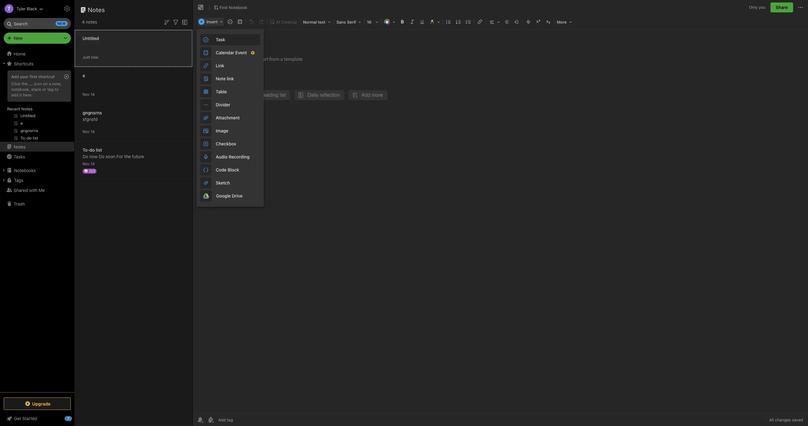 Task type: vqa. For each thing, say whether or not it's contained in the screenshot.
group
yes



Task type: locate. For each thing, give the bounding box(es) containing it.
started
[[22, 416, 37, 422]]

nov
[[83, 92, 90, 97], [83, 129, 90, 134], [83, 162, 90, 166]]

now inside the to-do list do now do soon for the future
[[89, 154, 98, 159]]

share
[[776, 5, 788, 10]]

0 vertical spatial notes
[[88, 6, 105, 13]]

2 vertical spatial notes
[[14, 144, 26, 150]]

recording
[[229, 154, 250, 160]]

tyler black
[[16, 6, 37, 11]]

new
[[14, 35, 23, 41]]

1 horizontal spatial do
[[99, 154, 104, 159]]

14 up 0/3
[[91, 162, 95, 166]]

trash
[[14, 201, 25, 207]]

you
[[759, 5, 766, 10]]

click to collapse image
[[72, 415, 77, 423]]

now right just
[[91, 55, 98, 59]]

0 vertical spatial now
[[91, 55, 98, 59]]

audio recording link
[[197, 151, 263, 164]]

2 vertical spatial 14
[[91, 162, 95, 166]]

expand tags image
[[2, 178, 7, 183]]

1 vertical spatial 14
[[91, 129, 95, 134]]

add
[[11, 92, 18, 97]]

notes link
[[0, 142, 74, 152]]

add tag image
[[207, 417, 215, 424]]

image link
[[197, 125, 263, 138]]

to
[[55, 87, 58, 92]]

2 do from the left
[[99, 154, 104, 159]]

now down do
[[89, 154, 98, 159]]

nov up 0/3
[[83, 162, 90, 166]]

nov 14
[[83, 92, 95, 97], [83, 129, 95, 134], [83, 162, 95, 166]]

first
[[220, 5, 228, 10]]

notes up tasks at the top
[[14, 144, 26, 150]]

Highlight field
[[427, 17, 442, 26]]

nov 14 down sfgnsfd at top
[[83, 129, 95, 134]]

group containing add your first shortcut
[[0, 69, 74, 144]]

normal
[[303, 20, 317, 25]]

notebook,
[[11, 87, 30, 92]]

image
[[216, 128, 228, 134]]

1 vertical spatial nov
[[83, 129, 90, 134]]

the
[[22, 81, 28, 86], [124, 154, 131, 159]]

1 vertical spatial the
[[124, 154, 131, 159]]

0 vertical spatial 14
[[91, 92, 95, 97]]

Account field
[[0, 2, 43, 15]]

sans serif
[[337, 20, 356, 25]]

2 14 from the top
[[91, 129, 95, 134]]

all changes saved
[[770, 418, 803, 423]]

now
[[91, 55, 98, 59], [89, 154, 98, 159]]

group
[[0, 69, 74, 144]]

notes up notes
[[88, 6, 105, 13]]

1 vertical spatial nov 14
[[83, 129, 95, 134]]

tree
[[0, 49, 75, 393]]

1 do from the left
[[83, 154, 88, 159]]

task
[[216, 37, 225, 42]]

1 nov from the top
[[83, 92, 90, 97]]

group inside tree
[[0, 69, 74, 144]]

more actions image
[[797, 4, 805, 11]]

home link
[[0, 49, 75, 59]]

all
[[770, 418, 774, 423]]

future
[[132, 154, 144, 159]]

Alignment field
[[487, 17, 502, 26]]

note,
[[52, 81, 62, 86]]

1 vertical spatial now
[[89, 154, 98, 159]]

calendar
[[216, 50, 234, 55]]

link link
[[197, 59, 263, 72]]

0 vertical spatial the
[[22, 81, 28, 86]]

new search field
[[8, 18, 68, 29]]

insert
[[207, 19, 218, 24]]

superscript image
[[534, 17, 543, 26]]

new button
[[4, 33, 71, 44]]

google drive
[[216, 193, 243, 199]]

2 vertical spatial nov
[[83, 162, 90, 166]]

just
[[83, 55, 90, 59]]

recent
[[7, 107, 20, 112]]

do down list
[[99, 154, 104, 159]]

tyler
[[16, 6, 26, 11]]

Help and Learning task checklist field
[[0, 414, 75, 424]]

do down to- on the left top
[[83, 154, 88, 159]]

nov down sfgnsfd at top
[[83, 129, 90, 134]]

Add tag field
[[218, 418, 264, 423]]

4 notes
[[82, 19, 97, 25]]

normal text
[[303, 20, 326, 25]]

Add filters field
[[172, 18, 180, 26]]

outdent image
[[513, 17, 521, 26]]

only you
[[749, 5, 766, 10]]

calendar event link
[[197, 46, 263, 59]]

sfgnsfd
[[83, 117, 98, 122]]

1 horizontal spatial the
[[124, 154, 131, 159]]

link
[[227, 76, 234, 81]]

0 vertical spatial nov
[[83, 92, 90, 97]]

Font size field
[[365, 17, 380, 26]]

nov down e
[[83, 92, 90, 97]]

text
[[318, 20, 326, 25]]

underline image
[[418, 17, 427, 26]]

checklist image
[[464, 17, 473, 26]]

0 horizontal spatial the
[[22, 81, 28, 86]]

strikethrough image
[[524, 17, 533, 26]]

drive
[[232, 193, 243, 199]]

notebooks link
[[0, 166, 74, 175]]

notes right recent
[[21, 107, 33, 112]]

notes
[[88, 6, 105, 13], [21, 107, 33, 112], [14, 144, 26, 150]]

it
[[19, 92, 22, 97]]

tags
[[14, 178, 23, 183]]

untitled
[[83, 36, 99, 41]]

do
[[90, 147, 95, 153]]

nov 14 up gngnsrns
[[83, 92, 95, 97]]

nov 14 up 0/3
[[83, 162, 95, 166]]

trash link
[[0, 199, 74, 209]]

checkbox link
[[197, 138, 263, 151]]

...
[[29, 81, 33, 86]]

14
[[91, 92, 95, 97], [91, 129, 95, 134], [91, 162, 95, 166]]

0 vertical spatial nov 14
[[83, 92, 95, 97]]

2 vertical spatial nov 14
[[83, 162, 95, 166]]

checkbox
[[216, 141, 236, 147]]

14 up gngnsrns
[[91, 92, 95, 97]]

14 down sfgnsfd at top
[[91, 129, 95, 134]]

0 horizontal spatial do
[[83, 154, 88, 159]]

the left the ...
[[22, 81, 28, 86]]

e
[[83, 73, 85, 78]]

icon on a note, notebook, stack or tag to add it here.
[[11, 81, 62, 97]]

the right for
[[124, 154, 131, 159]]

code block
[[216, 167, 239, 173]]

your
[[20, 74, 29, 79]]

add a reminder image
[[197, 417, 204, 424]]



Task type: describe. For each thing, give the bounding box(es) containing it.
for
[[117, 154, 123, 159]]

settings image
[[63, 5, 71, 12]]

link
[[216, 63, 224, 68]]

changes
[[775, 418, 791, 423]]

on
[[43, 81, 48, 86]]

table link
[[197, 85, 263, 98]]

sans
[[337, 20, 346, 25]]

soon
[[106, 154, 115, 159]]

italic image
[[408, 17, 417, 26]]

1 nov 14 from the top
[[83, 92, 95, 97]]

google drive link
[[197, 190, 263, 203]]

audio recording
[[216, 154, 250, 160]]

More field
[[555, 17, 574, 26]]

shared
[[14, 188, 28, 193]]

a
[[49, 81, 51, 86]]

first
[[30, 74, 37, 79]]

note link link
[[197, 72, 263, 85]]

shared with me
[[14, 188, 45, 193]]

upgrade button
[[4, 398, 71, 411]]

3 nov 14 from the top
[[83, 162, 95, 166]]

the inside the to-do list do now do soon for the future
[[124, 154, 131, 159]]

code
[[216, 167, 227, 173]]

calendar event image
[[236, 17, 244, 26]]

task link
[[197, 33, 263, 46]]

here.
[[23, 92, 32, 97]]

attachment link
[[197, 112, 263, 125]]

Search text field
[[8, 18, 66, 29]]

bold image
[[398, 17, 407, 26]]

shortcuts
[[14, 61, 33, 66]]

or
[[42, 87, 46, 92]]

divider
[[216, 102, 230, 107]]

subscript image
[[544, 17, 553, 26]]

shortcut
[[38, 74, 55, 79]]

Font color field
[[382, 17, 398, 26]]

list
[[96, 147, 102, 153]]

2 nov from the top
[[83, 129, 90, 134]]

Font family field
[[334, 17, 363, 26]]

just now
[[83, 55, 98, 59]]

bulleted list image
[[444, 17, 453, 26]]

tree containing home
[[0, 49, 75, 393]]

home
[[14, 51, 26, 56]]

expand note image
[[197, 4, 205, 11]]

only
[[749, 5, 758, 10]]

audio
[[216, 154, 228, 160]]

add
[[11, 74, 19, 79]]

upgrade
[[32, 402, 51, 407]]

Insert field
[[197, 17, 225, 26]]

insert link image
[[476, 17, 485, 26]]

gngnsrns
[[83, 110, 102, 115]]

dropdown list menu
[[197, 33, 263, 203]]

add filters image
[[172, 19, 180, 26]]

shortcuts button
[[0, 59, 74, 69]]

first notebook button
[[212, 3, 250, 12]]

more
[[557, 20, 567, 25]]

notebooks
[[14, 168, 36, 173]]

Sort options field
[[163, 18, 171, 26]]

notes
[[86, 19, 97, 25]]

16
[[367, 20, 372, 25]]

google
[[216, 193, 231, 199]]

get
[[14, 416, 21, 422]]

tag
[[47, 87, 54, 92]]

1 vertical spatial notes
[[21, 107, 33, 112]]

to-
[[83, 147, 90, 153]]

notebook
[[229, 5, 247, 10]]

new
[[57, 21, 66, 25]]

with
[[29, 188, 37, 193]]

Note Editor text field
[[193, 30, 808, 414]]

divider link
[[197, 98, 263, 112]]

recent notes
[[7, 107, 33, 112]]

sketch link
[[197, 177, 263, 190]]

attachment
[[216, 115, 240, 121]]

sketch
[[216, 180, 230, 186]]

share button
[[771, 2, 794, 12]]

table
[[216, 89, 227, 94]]

note window element
[[193, 0, 808, 427]]

first notebook
[[220, 5, 247, 10]]

shared with me link
[[0, 185, 74, 195]]

tags button
[[0, 175, 74, 185]]

3 nov from the top
[[83, 162, 90, 166]]

stack
[[31, 87, 41, 92]]

4
[[82, 19, 85, 25]]

code block link
[[197, 164, 263, 177]]

1 14 from the top
[[91, 92, 95, 97]]

0/3
[[89, 169, 95, 173]]

More actions field
[[797, 2, 805, 12]]

tasks button
[[0, 152, 74, 162]]

expand notebooks image
[[2, 168, 7, 173]]

saved
[[792, 418, 803, 423]]

note link
[[216, 76, 234, 81]]

me
[[39, 188, 45, 193]]

event
[[235, 50, 247, 55]]

3 14 from the top
[[91, 162, 95, 166]]

numbered list image
[[454, 17, 463, 26]]

add your first shortcut
[[11, 74, 55, 79]]

7
[[67, 417, 69, 421]]

block
[[228, 167, 239, 173]]

calendar event
[[216, 50, 247, 55]]

View options field
[[180, 18, 189, 26]]

indent image
[[503, 17, 512, 26]]

black
[[27, 6, 37, 11]]

Heading level field
[[301, 17, 333, 26]]

icon
[[34, 81, 42, 86]]

task image
[[226, 17, 234, 26]]

2 nov 14 from the top
[[83, 129, 95, 134]]



